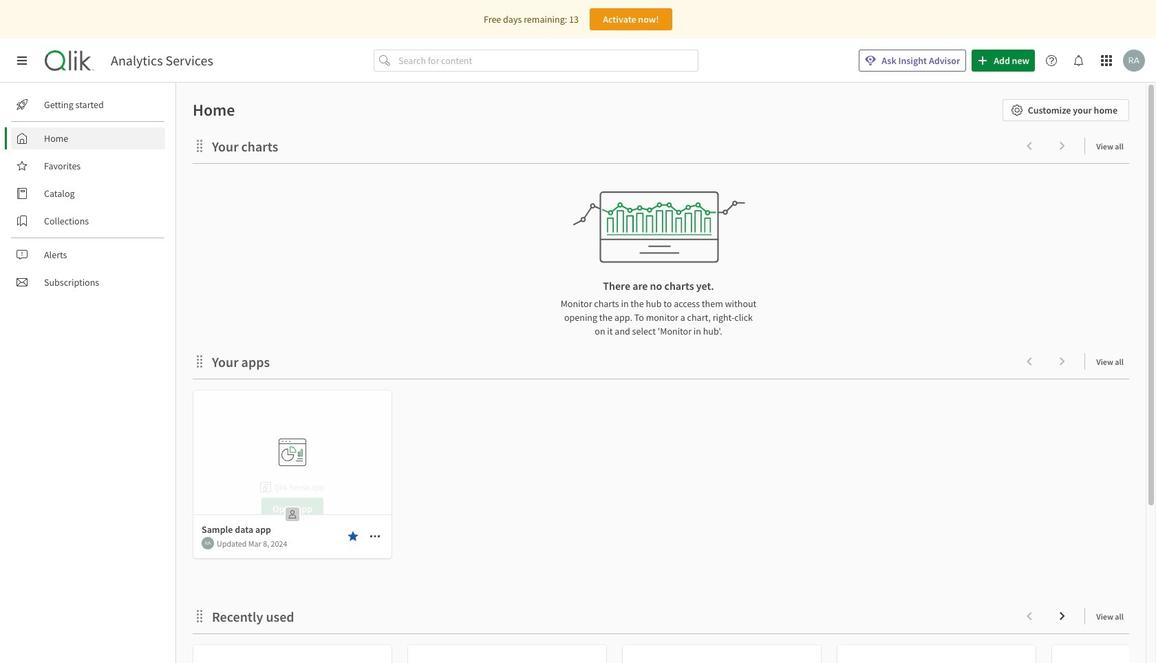 Task type: describe. For each thing, give the bounding box(es) containing it.
analytics services element
[[111, 52, 213, 69]]

ruby anderson element
[[202, 537, 214, 550]]

move collection image
[[193, 139, 207, 153]]

close sidebar menu image
[[17, 55, 28, 66]]

Search for content text field
[[396, 50, 699, 72]]

1 vertical spatial move collection image
[[193, 609, 207, 623]]

navigation pane element
[[0, 88, 176, 299]]

remove from favorites image
[[348, 531, 359, 542]]



Task type: vqa. For each thing, say whether or not it's contained in the screenshot.
ruby anderson element
yes



Task type: locate. For each thing, give the bounding box(es) containing it.
move collection image
[[193, 354, 207, 368], [193, 609, 207, 623]]

ruby anderson image
[[1124, 50, 1146, 72]]

main content
[[171, 83, 1157, 663]]

ruby anderson image
[[202, 537, 214, 550]]

0 vertical spatial move collection image
[[193, 354, 207, 368]]

more actions image
[[370, 531, 381, 542]]



